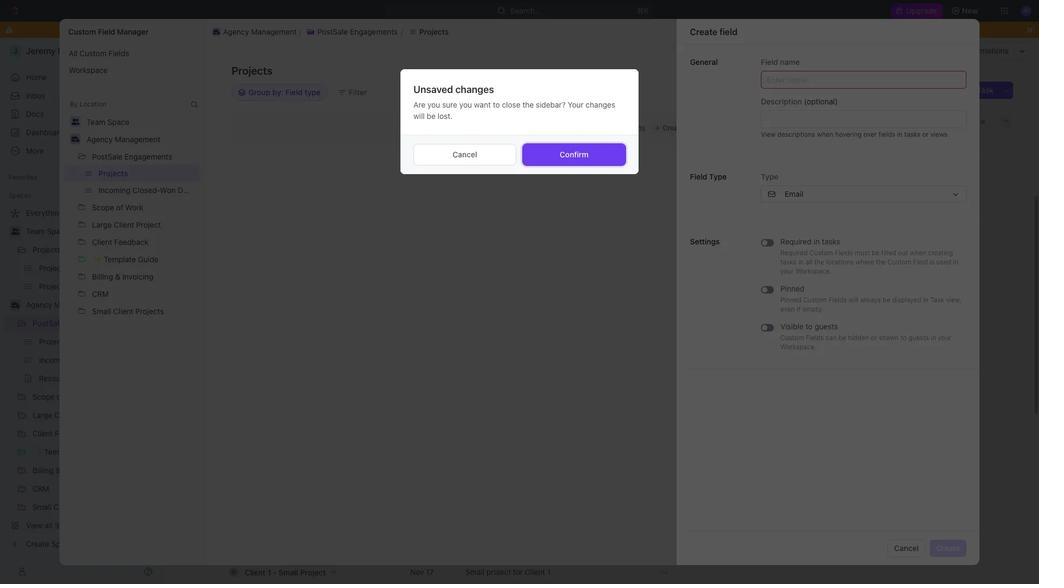 Task type: locate. For each thing, give the bounding box(es) containing it.
workspace button
[[64, 62, 201, 79]]

team right the user group icon
[[26, 227, 45, 236]]

0 horizontal spatial space
[[47, 227, 69, 236]]

1 horizontal spatial postsale engagements button
[[301, 25, 403, 38]]

0 vertical spatial cancel
[[453, 150, 478, 159]]

1 vertical spatial business time image
[[11, 302, 19, 309]]

team space down location at the left top
[[87, 118, 129, 127]]

field
[[98, 27, 115, 36], [761, 57, 779, 67], [691, 172, 708, 181], [914, 258, 928, 266]]

custom inside pinned pinned custom fields will always be displayed in task view, even if empty.
[[804, 296, 827, 304]]

space for team space button
[[108, 118, 129, 127]]

workspace. down "all" at the right top of page
[[796, 268, 832, 276]]

fields up locations
[[836, 249, 854, 257]]

agency management
[[223, 27, 297, 36], [182, 46, 256, 55], [87, 135, 161, 144], [26, 301, 100, 310]]

cancel left create button
[[895, 544, 920, 553]]

billing
[[92, 272, 113, 282]]

1 vertical spatial postsale engagements button
[[87, 148, 177, 165]]

lost.
[[438, 112, 453, 121]]

want inside unsaved changes are you sure you want to close the sidebar? your changes will be lost.
[[474, 100, 491, 109]]

client feedback
[[92, 238, 149, 247]]

location
[[80, 100, 107, 108]]

over
[[864, 131, 877, 139]]

guests right shown on the bottom of the page
[[909, 334, 930, 342]]

0 vertical spatial projects button
[[403, 25, 455, 38]]

add existing field button
[[805, 62, 880, 80]]

0 vertical spatial team
[[87, 118, 106, 127]]

1 horizontal spatial business time image
[[213, 29, 220, 34]]

be
[[427, 112, 436, 121], [872, 249, 880, 257], [883, 296, 891, 304], [839, 334, 847, 342]]

0 horizontal spatial the
[[523, 100, 534, 109]]

be right can at the bottom right of the page
[[839, 334, 847, 342]]

space inside tree
[[47, 227, 69, 236]]

create one button
[[650, 122, 702, 135]]

0 vertical spatial when
[[818, 131, 834, 139]]

1 horizontal spatial cancel
[[895, 544, 920, 553]]

fields left always
[[829, 296, 847, 304]]

by location
[[70, 100, 107, 108]]

engagements inside "link"
[[66, 319, 115, 328]]

0 horizontal spatial tasks
[[781, 258, 797, 266]]

1 vertical spatial changes
[[586, 100, 616, 109]]

the down 'filled'
[[877, 258, 887, 266]]

1 horizontal spatial when
[[911, 249, 927, 257]]

0 vertical spatial space
[[108, 118, 129, 127]]

will left always
[[849, 296, 859, 304]]

custom up all
[[68, 27, 96, 36]]

for
[[513, 568, 523, 577]]

will inside unsaved changes are you sure you want to close the sidebar? your changes will be lost.
[[414, 112, 425, 121]]

fields left can at the bottom right of the page
[[806, 334, 824, 342]]

field left the is
[[914, 258, 928, 266]]

team space inside button
[[87, 118, 129, 127]]

custom down visible
[[781, 334, 805, 342]]

1 vertical spatial will
[[849, 296, 859, 304]]

want up this at the top left of page
[[474, 100, 491, 109]]

list
[[210, 25, 960, 38], [60, 45, 205, 79], [60, 113, 205, 320], [60, 148, 205, 320], [60, 165, 205, 199]]

tasks up locations
[[822, 237, 841, 246]]

overview
[[202, 116, 235, 125]]

close
[[502, 100, 521, 109]]

1 right for
[[548, 568, 551, 577]]

tasks
[[905, 131, 921, 139], [822, 237, 841, 246], [781, 258, 797, 266]]

0 horizontal spatial 1
[[268, 568, 271, 578]]

1 horizontal spatial your
[[939, 334, 952, 342]]

Search... text field
[[844, 88, 948, 97]]

views
[[931, 131, 948, 139]]

0 vertical spatial agency management link
[[168, 44, 259, 57]]

field left name
[[761, 57, 779, 67]]

changes right your
[[586, 100, 616, 109]]

be inside unsaved changes are you sure you want to close the sidebar? your changes will be lost.
[[427, 112, 436, 121]]

client right for
[[525, 568, 545, 577]]

1 vertical spatial space
[[47, 227, 69, 236]]

task inside pinned pinned custom fields will always be displayed in task view, even if empty.
[[931, 296, 945, 304]]

1 horizontal spatial task
[[978, 86, 994, 95]]

client down crm button
[[113, 307, 133, 316]]

tree containing team space
[[4, 205, 152, 553]]

in
[[898, 131, 903, 139], [814, 237, 820, 246], [799, 258, 804, 266], [954, 258, 959, 266], [924, 296, 929, 304], [932, 334, 937, 342]]

1 horizontal spatial tasks
[[822, 237, 841, 246]]

your up even
[[781, 268, 794, 276]]

small right -
[[279, 568, 298, 578]]

1 horizontal spatial project
[[300, 568, 326, 578]]

0 vertical spatial team space
[[87, 118, 129, 127]]

workspace. down visible
[[781, 343, 817, 351]]

1 horizontal spatial projects button
[[403, 25, 455, 38]]

projects inside 'button'
[[135, 307, 164, 316]]

0 horizontal spatial will
[[414, 112, 425, 121]]

invoicing
[[123, 272, 154, 282]]

changes up sure
[[456, 84, 494, 95]]

0 vertical spatial agency management button
[[210, 25, 299, 38]]

field for add existing field
[[858, 66, 873, 75]]

in inside pinned pinned custom fields will always be displayed in task view, even if empty.
[[924, 296, 929, 304]]

small client projects
[[92, 307, 164, 316]]

1 horizontal spatial or
[[923, 131, 929, 139]]

1 horizontal spatial want
[[474, 100, 491, 109]]

0 horizontal spatial or
[[871, 334, 878, 342]]

to right visible
[[806, 322, 813, 331]]

1 vertical spatial want
[[474, 100, 491, 109]]

0 horizontal spatial small
[[92, 307, 111, 316]]

billing & invoicing
[[92, 272, 154, 282]]

have
[[563, 123, 580, 133]]

add for add existing field
[[811, 66, 826, 75]]

guests up can at the bottom right of the page
[[815, 322, 839, 331]]

you
[[417, 25, 430, 34], [428, 100, 440, 109], [460, 100, 472, 109]]

business time image
[[213, 29, 220, 34], [11, 302, 19, 309]]

0 horizontal spatial projects button
[[94, 165, 201, 182]]

2 horizontal spatial small
[[466, 568, 485, 577]]

agency management inside tree
[[26, 301, 100, 310]]

small inside small project for client 1 button
[[466, 568, 485, 577]]

will inside pinned pinned custom fields will always be displayed in task view, even if empty.
[[849, 296, 859, 304]]

0 vertical spatial tasks
[[905, 131, 921, 139]]

0 horizontal spatial task
[[931, 296, 945, 304]]

0 vertical spatial guests
[[815, 322, 839, 331]]

incoming closed-won deals
[[99, 186, 197, 195]]

custom down the out
[[888, 258, 912, 266]]

to inside unsaved changes are you sure you want to close the sidebar? your changes will be lost.
[[493, 100, 500, 109]]

1 vertical spatial add
[[962, 86, 976, 95]]

0 horizontal spatial cancel button
[[414, 144, 517, 166]]

to left close
[[493, 100, 500, 109]]

field for create new field
[[933, 66, 948, 75]]

cancel button left create button
[[888, 540, 926, 558]]

1 horizontal spatial add
[[962, 86, 976, 95]]

0 vertical spatial required
[[781, 237, 812, 246]]

client feedback button
[[87, 233, 153, 251]]

empty.
[[803, 305, 824, 314]]

client left -
[[245, 568, 266, 578]]

0 horizontal spatial when
[[818, 131, 834, 139]]

0 horizontal spatial team
[[26, 227, 45, 236]]

small inside the client 1 - small project link
[[279, 568, 298, 578]]

tasks right fields
[[905, 131, 921, 139]]

client
[[114, 220, 134, 230], [92, 238, 112, 247], [113, 307, 133, 316], [525, 568, 545, 577], [245, 568, 266, 578]]

small inside small client projects 'button'
[[92, 307, 111, 316]]

team inside button
[[87, 118, 106, 127]]

list containing team space
[[60, 113, 205, 320]]

0 horizontal spatial changes
[[456, 84, 494, 95]]

0 horizontal spatial your
[[781, 268, 794, 276]]

location
[[501, 123, 529, 133]]

large
[[92, 220, 112, 230]]

1 vertical spatial when
[[911, 249, 927, 257]]

team inside tree
[[26, 227, 45, 236]]

0 vertical spatial add
[[811, 66, 826, 75]]

be inside pinned pinned custom fields will always be displayed in task view, even if empty.
[[883, 296, 891, 304]]

your down 'view,'
[[939, 334, 952, 342]]

client down large
[[92, 238, 112, 247]]

1 horizontal spatial 1
[[548, 568, 551, 577]]

the
[[523, 100, 534, 109], [815, 258, 825, 266], [877, 258, 887, 266]]

project
[[487, 568, 511, 577]]

postsale
[[318, 27, 348, 36], [188, 81, 249, 99], [92, 152, 123, 161], [32, 319, 64, 328]]

project down work
[[136, 220, 161, 230]]

upgrade
[[907, 6, 938, 15]]

customize
[[948, 116, 986, 125]]

projects button up incoming closed-won deals
[[94, 165, 201, 182]]

0 vertical spatial project
[[136, 220, 161, 230]]

1 horizontal spatial will
[[849, 296, 859, 304]]

when right the out
[[911, 249, 927, 257]]

team space
[[87, 118, 129, 127], [26, 227, 69, 236]]

1 horizontal spatial team space
[[87, 118, 129, 127]]

field inside create new field button
[[933, 66, 948, 75]]

the right "all" at the right top of page
[[815, 258, 825, 266]]

1 horizontal spatial field
[[858, 66, 873, 75]]

notifications?
[[518, 25, 566, 34]]

description
[[761, 97, 803, 106]]

name
[[781, 57, 800, 67]]

0 vertical spatial workspace.
[[796, 268, 832, 276]]

or left shown on the bottom of the page
[[871, 334, 878, 342]]

type
[[710, 172, 727, 181]]

agency management link
[[168, 44, 259, 57], [26, 297, 149, 314]]

tasks left "all" at the right top of page
[[781, 258, 797, 266]]

small for small project for client 1
[[466, 568, 485, 577]]

0 vertical spatial pinned
[[781, 284, 805, 294]]

⌘k
[[638, 6, 650, 15]]

team space right the user group icon
[[26, 227, 69, 236]]

fields inside visible to guests custom fields can be hidden or shown to guests in your workspace.
[[806, 334, 824, 342]]

your
[[781, 268, 794, 276], [939, 334, 952, 342]]

1 vertical spatial team space
[[26, 227, 69, 236]]

incoming
[[99, 186, 131, 195]]

list containing all custom fields
[[60, 45, 205, 79]]

client up client feedback button
[[114, 220, 134, 230]]

1 vertical spatial workspace.
[[781, 343, 817, 351]]

cancel down sure
[[453, 150, 478, 159]]

0 vertical spatial cancel button
[[414, 144, 517, 166]]

2 horizontal spatial tasks
[[905, 131, 921, 139]]

add task
[[962, 86, 994, 95]]

cancel button down this at the top left of page
[[414, 144, 517, 166]]

list containing projects
[[60, 165, 205, 199]]

be left lost.
[[427, 112, 436, 121]]

to left enable at the left top
[[451, 25, 459, 34]]

want right the do at top left
[[432, 25, 449, 34]]

custom inside button
[[80, 49, 107, 58]]

add up customize
[[962, 86, 976, 95]]

or inside visible to guests custom fields can be hidden or shown to guests in your workspace.
[[871, 334, 878, 342]]

will
[[414, 112, 425, 121], [849, 296, 859, 304]]

sure
[[442, 100, 458, 109]]

0 vertical spatial or
[[923, 131, 929, 139]]

0 vertical spatial task
[[978, 86, 994, 95]]

1 pinned from the top
[[781, 284, 805, 294]]

workspace. inside visible to guests custom fields can be hidden or shown to guests in your workspace.
[[781, 343, 817, 351]]

0 horizontal spatial add
[[811, 66, 826, 75]]

1 vertical spatial pinned
[[781, 296, 802, 304]]

1 horizontal spatial space
[[108, 118, 129, 127]]

any
[[582, 123, 594, 133]]

0 horizontal spatial team space
[[26, 227, 69, 236]]

1 vertical spatial required
[[781, 249, 808, 257]]

create one
[[663, 124, 698, 132]]

✨ template guide
[[92, 255, 159, 264]]

0 vertical spatial will
[[414, 112, 425, 121]]

feedback
[[114, 238, 149, 247]]

add left "existing"
[[811, 66, 826, 75]]

0 horizontal spatial business time image
[[11, 302, 19, 309]]

visible to guests custom fields can be hidden or shown to guests in your workspace.
[[781, 322, 952, 351]]

1 vertical spatial tasks
[[822, 237, 841, 246]]

fields up workspace button
[[109, 49, 129, 58]]

small down crm
[[92, 307, 111, 316]]

1 vertical spatial or
[[871, 334, 878, 342]]

the right close
[[523, 100, 534, 109]]

field inside add existing field button
[[858, 66, 873, 75]]

fields inside pinned pinned custom fields will always be displayed in task view, even if empty.
[[829, 296, 847, 304]]

create for field
[[691, 27, 718, 37]]

team space button
[[82, 113, 134, 131]]

1 vertical spatial project
[[300, 568, 326, 578]]

to
[[451, 25, 459, 34], [493, 100, 500, 109], [806, 322, 813, 331], [901, 334, 907, 342]]

team space inside tree
[[26, 227, 69, 236]]

team space for team space button
[[87, 118, 129, 127]]

1 horizontal spatial the
[[815, 258, 825, 266]]

1 vertical spatial task
[[931, 296, 945, 304]]

1 vertical spatial projects button
[[94, 165, 201, 182]]

0 horizontal spatial cancel
[[453, 150, 478, 159]]

0 horizontal spatial want
[[432, 25, 449, 34]]

1 left -
[[268, 568, 271, 578]]

team down location at the left top
[[87, 118, 106, 127]]

tree
[[4, 205, 152, 553]]

1 horizontal spatial small
[[279, 568, 298, 578]]

2 horizontal spatial field
[[933, 66, 948, 75]]

when left hovering
[[818, 131, 834, 139]]

confirm button
[[523, 144, 626, 166]]

add task button
[[955, 82, 1001, 99]]

small left project
[[466, 568, 485, 577]]

custom up workspace
[[80, 49, 107, 58]]

inbox link
[[4, 87, 152, 105]]

projects inside sidebar navigation
[[32, 245, 61, 255]]

0 vertical spatial business time image
[[213, 29, 220, 34]]

dashboards link
[[4, 124, 152, 141]]

custom up empty.
[[804, 296, 827, 304]]

you right sure
[[460, 100, 472, 109]]

do you want to enable browser notifications?
[[405, 25, 568, 34]]

task up customize
[[978, 86, 994, 95]]

workspace
[[69, 66, 108, 75]]

be left 'filled'
[[872, 249, 880, 257]]

task left 'view,'
[[931, 296, 945, 304]]

be inside visible to guests custom fields can be hidden or shown to guests in your workspace.
[[839, 334, 847, 342]]

pinned pinned custom fields will always be displayed in task view, even if empty.
[[781, 284, 962, 314]]

None text field
[[761, 110, 967, 128]]

Search tasks... text field
[[905, 139, 1013, 155]]

✨
[[92, 255, 102, 264]]

search...
[[511, 6, 542, 15]]

field
[[720, 27, 738, 37], [858, 66, 873, 75], [933, 66, 948, 75]]

required
[[781, 237, 812, 246], [781, 249, 808, 257]]

0 horizontal spatial project
[[136, 220, 161, 230]]

1 horizontal spatial guests
[[909, 334, 930, 342]]

0 vertical spatial changes
[[456, 84, 494, 95]]

1 vertical spatial team
[[26, 227, 45, 236]]

business time image inside list
[[213, 29, 220, 34]]

your inside required in tasks required custom fields must be filled out when creating tasks in all the locations where the custom field is used in your workspace.
[[781, 268, 794, 276]]

project right -
[[300, 568, 326, 578]]

create inside create one button
[[663, 124, 684, 132]]

projects button left enable at the left top
[[403, 25, 455, 38]]

spaces
[[9, 192, 32, 200]]

1 vertical spatial cancel
[[895, 544, 920, 553]]

1 horizontal spatial cancel button
[[888, 540, 926, 558]]

guests
[[815, 322, 839, 331], [909, 334, 930, 342]]

0 horizontal spatial agency management button
[[82, 131, 165, 148]]

changes
[[456, 84, 494, 95], [586, 100, 616, 109]]

1 vertical spatial agency management link
[[26, 297, 149, 314]]

custom inside visible to guests custom fields can be hidden or shown to guests in your workspace.
[[781, 334, 805, 342]]

agency management button
[[210, 25, 299, 38], [82, 131, 165, 148]]

create inside create new field button
[[890, 66, 914, 75]]

pinned
[[781, 284, 805, 294], [781, 296, 802, 304]]

cancel
[[453, 150, 478, 159], [895, 544, 920, 553]]

0 horizontal spatial guests
[[815, 322, 839, 331]]

space inside button
[[108, 118, 129, 127]]

the inside unsaved changes are you sure you want to close the sidebar? your changes will be lost.
[[523, 100, 534, 109]]

be right always
[[883, 296, 891, 304]]

task
[[978, 86, 994, 95], [931, 296, 945, 304]]

or left 'views'
[[923, 131, 929, 139]]

will down are
[[414, 112, 425, 121]]



Task type: describe. For each thing, give the bounding box(es) containing it.
confirm
[[560, 150, 589, 159]]

work
[[125, 203, 143, 212]]

list containing agency management
[[210, 25, 960, 38]]

project inside large client project button
[[136, 220, 161, 230]]

business time image inside tree
[[11, 302, 19, 309]]

always
[[861, 296, 881, 304]]

-
[[273, 568, 277, 578]]

shown
[[880, 334, 899, 342]]

1 vertical spatial cancel button
[[888, 540, 926, 558]]

customize button
[[934, 113, 989, 129]]

if
[[797, 305, 801, 314]]

0 horizontal spatial postsale engagements button
[[87, 148, 177, 165]]

1 horizontal spatial agency management link
[[168, 44, 259, 57]]

client 1 - small project link
[[242, 565, 402, 581]]

browser
[[487, 25, 516, 34]]

docs link
[[4, 106, 152, 123]]

fields left create one button
[[625, 123, 646, 133]]

crm button
[[87, 285, 114, 303]]

create inside create button
[[937, 544, 961, 553]]

or for when
[[923, 131, 929, 139]]

hide
[[461, 143, 476, 151]]

1 required from the top
[[781, 237, 812, 246]]

visible
[[781, 322, 804, 331]]

incoming closed-won deals button
[[94, 182, 201, 199]]

2 horizontal spatial the
[[877, 258, 887, 266]]

dashboards
[[26, 128, 68, 137]]

must
[[855, 249, 871, 257]]

billing & invoicing button
[[87, 268, 158, 285]]

tree inside sidebar navigation
[[4, 205, 152, 553]]

list containing postsale engagements
[[60, 148, 205, 320]]

crm
[[92, 290, 109, 299]]

scope of work button
[[87, 199, 148, 216]]

management inside tree
[[54, 301, 100, 310]]

settings
[[691, 237, 720, 246]]

2 vertical spatial tasks
[[781, 258, 797, 266]]

sidebar?
[[536, 100, 566, 109]]

won
[[160, 186, 176, 195]]

small project for client 1
[[466, 568, 551, 577]]

even
[[781, 305, 796, 314]]

team space for team space link
[[26, 227, 69, 236]]

view descriptions when hovering over fields in tasks or views
[[761, 131, 948, 139]]

existing
[[828, 66, 856, 75]]

or for guests
[[871, 334, 878, 342]]

of
[[116, 203, 123, 212]]

by
[[70, 100, 78, 108]]

scope
[[92, 203, 114, 212]]

create for one
[[663, 124, 684, 132]]

new
[[963, 6, 979, 15]]

can
[[826, 334, 837, 342]]

workspace. inside required in tasks required custom fields must be filled out when creating tasks in all the locations where the custom field is used in your workspace.
[[796, 268, 832, 276]]

template
[[104, 255, 136, 264]]

where
[[856, 258, 875, 266]]

postsale inside "link"
[[32, 319, 64, 328]]

one
[[686, 124, 698, 132]]

field name
[[761, 57, 800, 67]]

automations
[[964, 46, 1009, 55]]

overview link
[[200, 113, 235, 129]]

large client project button
[[87, 216, 166, 233]]

create new field
[[890, 66, 948, 75]]

new
[[916, 66, 931, 75]]

descriptions
[[778, 131, 816, 139]]

custom right any
[[596, 123, 623, 133]]

field up all custom fields
[[98, 27, 115, 36]]

custom up "all" at the right top of page
[[810, 249, 834, 257]]

small for small client projects
[[92, 307, 111, 316]]

favorites
[[9, 173, 37, 181]]

home link
[[4, 69, 152, 86]]

automations button
[[959, 43, 1015, 59]]

large client project
[[92, 220, 161, 230]]

fields inside required in tasks required custom fields must be filled out when creating tasks in all the locations where the custom field is used in your workspace.
[[836, 249, 854, 257]]

used
[[937, 258, 952, 266]]

your inside visible to guests custom fields can be hidden or shown to guests in your workspace.
[[939, 334, 952, 342]]

postsale engagements link
[[32, 315, 121, 333]]

1 inside button
[[548, 568, 551, 577]]

unsaved changes are you sure you want to close the sidebar? your changes will be lost.
[[414, 84, 616, 121]]

cancel inside unsaved changes dialog
[[453, 150, 478, 159]]

to right shown on the bottom of the page
[[901, 334, 907, 342]]

create button
[[930, 540, 967, 558]]

Enter name... text field
[[761, 71, 967, 89]]

✨ template guide button
[[87, 251, 163, 268]]

client inside 'button'
[[113, 307, 133, 316]]

0 vertical spatial postsale engagements button
[[301, 25, 403, 38]]

custom field manager
[[68, 27, 149, 36]]

filled
[[882, 249, 897, 257]]

user group image
[[11, 229, 19, 235]]

all
[[69, 49, 77, 58]]

sidebar navigation
[[0, 38, 162, 585]]

2 required from the top
[[781, 249, 808, 257]]

unsaved changes dialog
[[401, 69, 639, 174]]

team for team space button
[[87, 118, 106, 127]]

deals
[[178, 186, 197, 195]]

hidden
[[849, 334, 870, 342]]

postsale engagements inside "link"
[[32, 319, 115, 328]]

projects link
[[32, 242, 121, 259]]

fields
[[879, 131, 896, 139]]

home
[[26, 73, 47, 82]]

&
[[115, 272, 120, 282]]

0 horizontal spatial field
[[720, 27, 738, 37]]

view,
[[947, 296, 962, 304]]

add existing field
[[811, 66, 873, 75]]

fields inside button
[[109, 49, 129, 58]]

creating
[[929, 249, 954, 257]]

when inside required in tasks required custom fields must be filled out when creating tasks in all the locations where the custom field is used in your workspace.
[[911, 249, 927, 257]]

are
[[414, 100, 426, 109]]

you right are
[[428, 100, 440, 109]]

task inside button
[[978, 86, 994, 95]]

create for new
[[890, 66, 914, 75]]

1 vertical spatial agency management button
[[82, 131, 165, 148]]

team for team space link
[[26, 227, 45, 236]]

agency inside tree
[[26, 301, 52, 310]]

do
[[405, 25, 415, 34]]

you right the do at top left
[[417, 25, 430, 34]]

this
[[484, 123, 499, 133]]

2 pinned from the top
[[781, 296, 802, 304]]

add for add task
[[962, 86, 976, 95]]

manager
[[117, 27, 149, 36]]

guide
[[138, 255, 159, 264]]

your
[[568, 100, 584, 109]]

client 1 - small project
[[245, 568, 326, 578]]

upgrade link
[[892, 3, 943, 18]]

description (optional)
[[761, 97, 838, 106]]

field inside required in tasks required custom fields must be filled out when creating tasks in all the locations where the custom field is used in your workspace.
[[914, 258, 928, 266]]

space for team space link
[[47, 227, 69, 236]]

docs
[[26, 109, 44, 119]]

1 vertical spatial guests
[[909, 334, 930, 342]]

0 vertical spatial want
[[432, 25, 449, 34]]

1 horizontal spatial changes
[[586, 100, 616, 109]]

displayed
[[893, 296, 922, 304]]

is
[[930, 258, 935, 266]]

be inside required in tasks required custom fields must be filled out when creating tasks in all the locations where the custom field is used in your workspace.
[[872, 249, 880, 257]]

general
[[691, 57, 718, 67]]

field type
[[691, 172, 727, 181]]

in inside visible to guests custom fields can be hidden or shown to guests in your workspace.
[[932, 334, 937, 342]]

hide button
[[457, 141, 480, 154]]

0 horizontal spatial agency management link
[[26, 297, 149, 314]]

field left type
[[691, 172, 708, 181]]

project inside the client 1 - small project link
[[300, 568, 326, 578]]

1 horizontal spatial agency management button
[[210, 25, 299, 38]]



Task type: vqa. For each thing, say whether or not it's contained in the screenshot.


